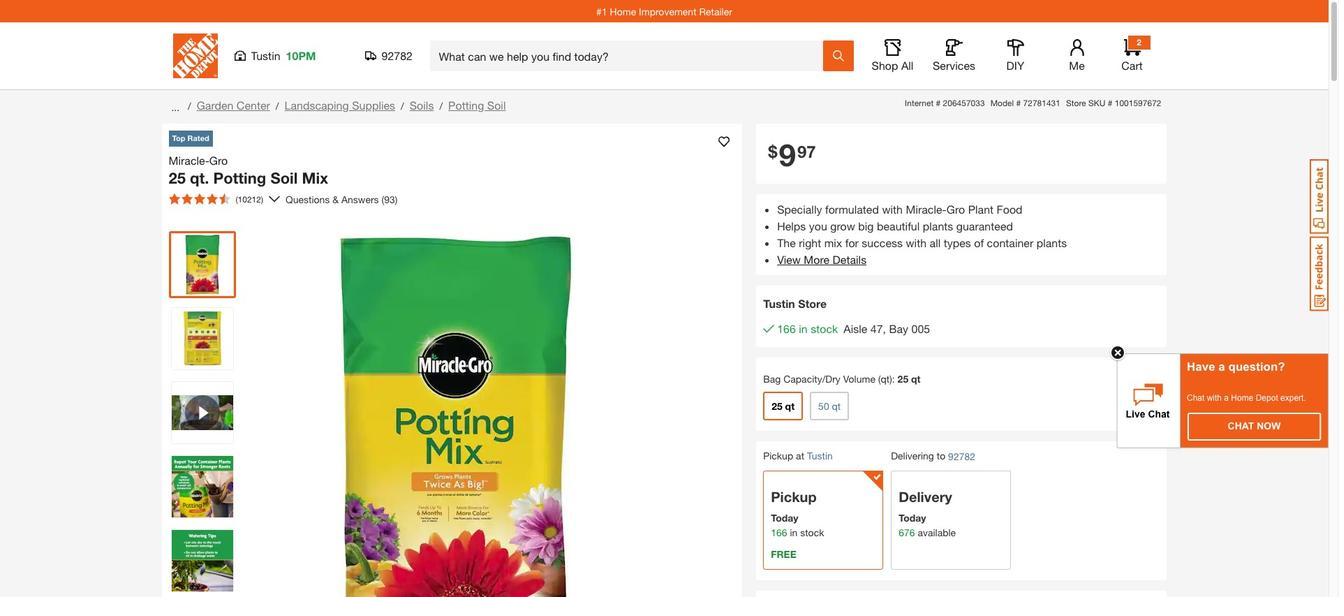 Task type: describe. For each thing, give the bounding box(es) containing it.
tustin for tustin store
[[764, 297, 796, 310]]

free
[[771, 549, 797, 560]]

feedback link image
[[1310, 236, 1329, 312]]

shop
[[872, 59, 899, 72]]

0 vertical spatial stock
[[811, 322, 838, 336]]

top
[[172, 133, 185, 143]]

expert.
[[1281, 393, 1307, 403]]

gro inside miracle-gro 25 qt. potting soil mix
[[209, 153, 228, 167]]

delivering
[[891, 450, 935, 462]]

now
[[1258, 421, 1281, 432]]

depot
[[1256, 393, 1279, 403]]

tustin 10pm
[[251, 49, 316, 62]]

plant
[[969, 203, 994, 216]]

qt for 25 qt
[[786, 401, 795, 412]]

answers
[[342, 193, 379, 205]]

1 # from the left
[[936, 98, 941, 108]]

potting inside ... / garden center / landscaping supplies / soils / potting soil
[[449, 98, 484, 112]]

top rated
[[172, 133, 209, 143]]

92782 inside delivering to 92782
[[949, 451, 976, 463]]

25 inside button
[[772, 401, 783, 412]]

4.5 stars image
[[169, 193, 230, 205]]

rated
[[188, 133, 209, 143]]

services
[[933, 59, 976, 72]]

What can we help you find today? search field
[[439, 41, 823, 71]]

50 qt button
[[810, 392, 850, 421]]

2 # from the left
[[1017, 98, 1021, 108]]

97
[[798, 142, 816, 161]]

72781431
[[1024, 98, 1061, 108]]

available
[[918, 527, 956, 539]]

005
[[912, 322, 931, 336]]

today for delivery
[[899, 512, 927, 524]]

miracle- inside specially formulated with miracle-gro plant food helps you grow big beautiful plants guaranteed the right mix for success with all types of container plants view more details
[[906, 203, 947, 216]]

aisle 47, bay 005
[[844, 322, 931, 336]]

miracle gro potting soil 72781431 a0.2 image
[[171, 456, 233, 518]]

(10212) link
[[163, 188, 280, 210]]

model
[[991, 98, 1014, 108]]

47,
[[871, 322, 887, 336]]

garden center link
[[197, 98, 270, 112]]

potting soil link
[[449, 98, 506, 112]]

internet # 206457033 model # 72781431 store sku # 1001597672
[[905, 98, 1162, 108]]

(qt)
[[879, 373, 893, 385]]

of
[[975, 236, 984, 250]]

specially formulated with miracle-gro plant food helps you grow big beautiful plants guaranteed the right mix for success with all types of container plants view more details
[[778, 203, 1068, 266]]

soils
[[410, 98, 434, 112]]

to
[[937, 450, 946, 462]]

success
[[862, 236, 903, 250]]

50
[[819, 401, 830, 412]]

2
[[1137, 37, 1142, 48]]

chat
[[1228, 421, 1255, 432]]

capacity/dry
[[784, 373, 841, 385]]

0 vertical spatial with
[[883, 203, 903, 216]]

&
[[333, 193, 339, 205]]

helps
[[778, 220, 806, 233]]

live chat image
[[1310, 159, 1329, 234]]

soils link
[[410, 98, 434, 112]]

miracle gro potting soil 72781431 64.0 image
[[171, 234, 233, 295]]

chat with a home depot expert.
[[1188, 393, 1307, 403]]

bay
[[890, 322, 909, 336]]

types
[[944, 236, 972, 250]]

4797346297001 image
[[171, 382, 233, 444]]

retailer
[[700, 5, 733, 17]]

qt.
[[190, 169, 209, 187]]

services button
[[932, 39, 977, 73]]

1 horizontal spatial with
[[906, 236, 927, 250]]

formulated
[[826, 203, 879, 216]]

(10212) button
[[163, 188, 269, 210]]

1 horizontal spatial plants
[[1037, 236, 1068, 250]]

diy
[[1007, 59, 1025, 72]]

1001597672
[[1115, 98, 1162, 108]]

for
[[846, 236, 859, 250]]

2 horizontal spatial 25
[[898, 373, 909, 385]]

#1
[[597, 5, 608, 17]]

soil inside ... / garden center / landscaping supplies / soils / potting soil
[[487, 98, 506, 112]]

aisle
[[844, 322, 868, 336]]

delivering to 92782
[[891, 450, 976, 463]]

the home depot logo image
[[173, 34, 218, 78]]

questions
[[286, 193, 330, 205]]

2 / from the left
[[276, 100, 279, 112]]

bag capacity/dry volume (qt) : 25 qt
[[764, 373, 921, 385]]

stock inside pickup today 166 in stock
[[801, 527, 825, 539]]

big
[[859, 220, 874, 233]]

in inside pickup today 166 in stock
[[790, 527, 798, 539]]

4 / from the left
[[440, 100, 443, 112]]

25 qt button
[[764, 392, 803, 421]]

2 horizontal spatial tustin
[[807, 450, 833, 462]]

166 inside pickup today 166 in stock
[[771, 527, 788, 539]]

gro inside specially formulated with miracle-gro plant food helps you grow big beautiful plants guaranteed the right mix for success with all types of container plants view more details
[[947, 203, 966, 216]]

right
[[799, 236, 822, 250]]

#1 home improvement retailer
[[597, 5, 733, 17]]

supplies
[[352, 98, 395, 112]]

garden
[[197, 98, 234, 112]]

bag
[[764, 373, 781, 385]]

pickup today 166 in stock
[[771, 489, 825, 539]]

10pm
[[286, 49, 316, 62]]

206457033
[[943, 98, 985, 108]]

1 vertical spatial home
[[1232, 393, 1254, 403]]

details
[[833, 253, 867, 266]]

... button
[[169, 97, 182, 117]]

view
[[778, 253, 801, 266]]

... / garden center / landscaping supplies / soils / potting soil
[[169, 98, 506, 113]]

the
[[778, 236, 796, 250]]

1 horizontal spatial in
[[799, 322, 808, 336]]

pickup for pickup at tustin
[[764, 450, 794, 462]]

questions & answers (93)
[[286, 193, 398, 205]]

food
[[997, 203, 1023, 216]]

3 / from the left
[[401, 100, 404, 112]]

2 horizontal spatial qt
[[912, 373, 921, 385]]



Task type: locate. For each thing, give the bounding box(es) containing it.
guaranteed
[[957, 220, 1014, 233]]

0 horizontal spatial tustin
[[251, 49, 281, 62]]

cart 2
[[1122, 37, 1143, 72]]

$ 9 97
[[769, 137, 816, 174]]

# right internet
[[936, 98, 941, 108]]

1 vertical spatial soil
[[271, 169, 298, 187]]

3 # from the left
[[1108, 98, 1113, 108]]

sku
[[1089, 98, 1106, 108]]

# right sku
[[1108, 98, 1113, 108]]

store left sku
[[1067, 98, 1087, 108]]

today up free
[[771, 512, 799, 524]]

0 vertical spatial miracle-
[[169, 153, 209, 167]]

92782 inside button
[[382, 49, 413, 62]]

with left all
[[906, 236, 927, 250]]

mix
[[302, 169, 328, 187]]

center
[[237, 98, 270, 112]]

qt for 50 qt
[[832, 401, 841, 412]]

potting up (10212)
[[213, 169, 266, 187]]

tustin up 166 in stock
[[764, 297, 796, 310]]

1 / from the left
[[188, 100, 191, 112]]

2 today from the left
[[899, 512, 927, 524]]

pickup left at
[[764, 450, 794, 462]]

1 horizontal spatial today
[[899, 512, 927, 524]]

0 vertical spatial gro
[[209, 153, 228, 167]]

25 down bag
[[772, 401, 783, 412]]

me
[[1070, 59, 1085, 72]]

/ right soils
[[440, 100, 443, 112]]

1 vertical spatial tustin
[[764, 297, 796, 310]]

1 horizontal spatial home
[[1232, 393, 1254, 403]]

today for pickup
[[771, 512, 799, 524]]

1 horizontal spatial qt
[[832, 401, 841, 412]]

qt
[[912, 373, 921, 385], [786, 401, 795, 412], [832, 401, 841, 412]]

0 horizontal spatial miracle-
[[169, 153, 209, 167]]

0 vertical spatial 92782
[[382, 49, 413, 62]]

miracle gro potting soil 72781431 40.1 image
[[171, 308, 233, 370]]

tustin right at
[[807, 450, 833, 462]]

today inside pickup today 166 in stock
[[771, 512, 799, 524]]

today inside delivery today 676 available
[[899, 512, 927, 524]]

shop all
[[872, 59, 914, 72]]

qt right :
[[912, 373, 921, 385]]

internet
[[905, 98, 934, 108]]

home right #1
[[610, 5, 637, 17]]

25
[[169, 169, 186, 187], [898, 373, 909, 385], [772, 401, 783, 412]]

chat
[[1188, 393, 1205, 403]]

a
[[1219, 361, 1226, 374], [1225, 393, 1229, 403]]

25 qt
[[772, 401, 795, 412]]

0 vertical spatial tustin
[[251, 49, 281, 62]]

0 horizontal spatial qt
[[786, 401, 795, 412]]

/ left "soils" link
[[401, 100, 404, 112]]

676
[[899, 527, 915, 539]]

today
[[771, 512, 799, 524], [899, 512, 927, 524]]

have
[[1188, 361, 1216, 374]]

in down tustin store
[[799, 322, 808, 336]]

1 vertical spatial potting
[[213, 169, 266, 187]]

...
[[171, 101, 180, 113]]

1 horizontal spatial potting
[[449, 98, 484, 112]]

50 qt
[[819, 401, 841, 412]]

more
[[804, 253, 830, 266]]

1 horizontal spatial tustin
[[764, 297, 796, 310]]

plants
[[923, 220, 954, 233], [1037, 236, 1068, 250]]

miracle-
[[169, 153, 209, 167], [906, 203, 947, 216]]

0 horizontal spatial 92782
[[382, 49, 413, 62]]

2 vertical spatial with
[[1208, 393, 1222, 403]]

grow
[[831, 220, 856, 233]]

0 horizontal spatial with
[[883, 203, 903, 216]]

0 vertical spatial potting
[[449, 98, 484, 112]]

0 horizontal spatial today
[[771, 512, 799, 524]]

2 horizontal spatial #
[[1108, 98, 1113, 108]]

1 vertical spatial a
[[1225, 393, 1229, 403]]

/
[[188, 100, 191, 112], [276, 100, 279, 112], [401, 100, 404, 112], [440, 100, 443, 112]]

tustin button
[[807, 450, 833, 462]]

0 vertical spatial a
[[1219, 361, 1226, 374]]

1 horizontal spatial gro
[[947, 203, 966, 216]]

gro
[[209, 153, 228, 167], [947, 203, 966, 216]]

miracle-gro 25 qt. potting soil mix
[[169, 153, 328, 187]]

92782 link
[[949, 449, 976, 464]]

1 vertical spatial store
[[799, 297, 827, 310]]

soil
[[487, 98, 506, 112], [271, 169, 298, 187]]

1 vertical spatial 25
[[898, 373, 909, 385]]

have a question?
[[1188, 361, 1286, 374]]

specially
[[778, 203, 823, 216]]

0 horizontal spatial gro
[[209, 153, 228, 167]]

/ right "..."
[[188, 100, 191, 112]]

store
[[1067, 98, 1087, 108], [799, 297, 827, 310]]

1 vertical spatial miracle-
[[906, 203, 947, 216]]

1 vertical spatial 166
[[771, 527, 788, 539]]

25 right :
[[898, 373, 909, 385]]

92782 button
[[365, 49, 413, 63]]

0 horizontal spatial soil
[[271, 169, 298, 187]]

store up 166 in stock
[[799, 297, 827, 310]]

today up the 676
[[899, 512, 927, 524]]

1 vertical spatial with
[[906, 236, 927, 250]]

1 today from the left
[[771, 512, 799, 524]]

beautiful
[[877, 220, 920, 233]]

soil inside miracle-gro 25 qt. potting soil mix
[[271, 169, 298, 187]]

0 vertical spatial home
[[610, 5, 637, 17]]

1 horizontal spatial 92782
[[949, 451, 976, 463]]

qt right 50
[[832, 401, 841, 412]]

0 vertical spatial in
[[799, 322, 808, 336]]

potting inside miracle-gro 25 qt. potting soil mix
[[213, 169, 266, 187]]

miracle gro potting soil 72781431 1d.3 image
[[171, 530, 233, 592]]

container
[[987, 236, 1034, 250]]

166 down tustin store
[[778, 322, 796, 336]]

tustin left 10pm
[[251, 49, 281, 62]]

pickup for pickup today 166 in stock
[[771, 489, 817, 505]]

tustin store
[[764, 297, 827, 310]]

in up free
[[790, 527, 798, 539]]

miracle- inside miracle-gro 25 qt. potting soil mix
[[169, 153, 209, 167]]

cart
[[1122, 59, 1143, 72]]

landscaping supplies link
[[285, 98, 395, 112]]

1 vertical spatial stock
[[801, 527, 825, 539]]

/ right the center
[[276, 100, 279, 112]]

25 inside miracle-gro 25 qt. potting soil mix
[[169, 169, 186, 187]]

1 vertical spatial gro
[[947, 203, 966, 216]]

0 horizontal spatial home
[[610, 5, 637, 17]]

166 up free
[[771, 527, 788, 539]]

with up beautiful
[[883, 203, 903, 216]]

1 horizontal spatial 25
[[772, 401, 783, 412]]

0 vertical spatial store
[[1067, 98, 1087, 108]]

0 horizontal spatial potting
[[213, 169, 266, 187]]

1 horizontal spatial store
[[1067, 98, 1087, 108]]

166
[[778, 322, 796, 336], [771, 527, 788, 539]]

me button
[[1055, 39, 1100, 73]]

2 vertical spatial tustin
[[807, 450, 833, 462]]

potting right soils
[[449, 98, 484, 112]]

chat now link
[[1189, 414, 1321, 440]]

0 horizontal spatial plants
[[923, 220, 954, 233]]

92782 up supplies
[[382, 49, 413, 62]]

1 vertical spatial in
[[790, 527, 798, 539]]

0 vertical spatial plants
[[923, 220, 954, 233]]

2 vertical spatial 25
[[772, 401, 783, 412]]

0 vertical spatial soil
[[487, 98, 506, 112]]

qt left 50
[[786, 401, 795, 412]]

tustin for tustin 10pm
[[251, 49, 281, 62]]

0 horizontal spatial store
[[799, 297, 827, 310]]

1 vertical spatial 92782
[[949, 451, 976, 463]]

1 vertical spatial pickup
[[771, 489, 817, 505]]

9
[[779, 137, 796, 174]]

pickup down pickup at tustin at the bottom of the page
[[771, 489, 817, 505]]

1 horizontal spatial soil
[[487, 98, 506, 112]]

question?
[[1229, 361, 1286, 374]]

0 vertical spatial pickup
[[764, 450, 794, 462]]

all
[[930, 236, 941, 250]]

1 horizontal spatial miracle-
[[906, 203, 947, 216]]

pickup at tustin
[[764, 450, 833, 462]]

mix
[[825, 236, 843, 250]]

at
[[796, 450, 805, 462]]

#
[[936, 98, 941, 108], [1017, 98, 1021, 108], [1108, 98, 1113, 108]]

a right have
[[1219, 361, 1226, 374]]

25 left qt.
[[169, 169, 186, 187]]

with right chat at bottom
[[1208, 393, 1222, 403]]

shop all button
[[871, 39, 915, 73]]

a right chat at bottom
[[1225, 393, 1229, 403]]

0 horizontal spatial in
[[790, 527, 798, 539]]

0 vertical spatial 166
[[778, 322, 796, 336]]

plants up all
[[923, 220, 954, 233]]

improvement
[[639, 5, 697, 17]]

plants right container at the top right
[[1037, 236, 1068, 250]]

you
[[809, 220, 828, 233]]

1 horizontal spatial #
[[1017, 98, 1021, 108]]

home left depot
[[1232, 393, 1254, 403]]

with
[[883, 203, 903, 216], [906, 236, 927, 250], [1208, 393, 1222, 403]]

miracle- up qt.
[[169, 153, 209, 167]]

miracle- up beautiful
[[906, 203, 947, 216]]

92782 right to
[[949, 451, 976, 463]]

chat now
[[1228, 421, 1281, 432]]

2 horizontal spatial with
[[1208, 393, 1222, 403]]

0 horizontal spatial 25
[[169, 169, 186, 187]]

0 horizontal spatial #
[[936, 98, 941, 108]]

in
[[799, 322, 808, 336], [790, 527, 798, 539]]

view more details link
[[778, 253, 867, 266]]

:
[[893, 373, 895, 385]]

# right model
[[1017, 98, 1021, 108]]

(10212)
[[236, 194, 263, 205]]

pickup inside pickup today 166 in stock
[[771, 489, 817, 505]]

1 vertical spatial plants
[[1037, 236, 1068, 250]]

0 vertical spatial 25
[[169, 169, 186, 187]]

delivery today 676 available
[[899, 489, 956, 539]]

(93)
[[382, 193, 398, 205]]



Task type: vqa. For each thing, say whether or not it's contained in the screenshot.
the leftmost 30
no



